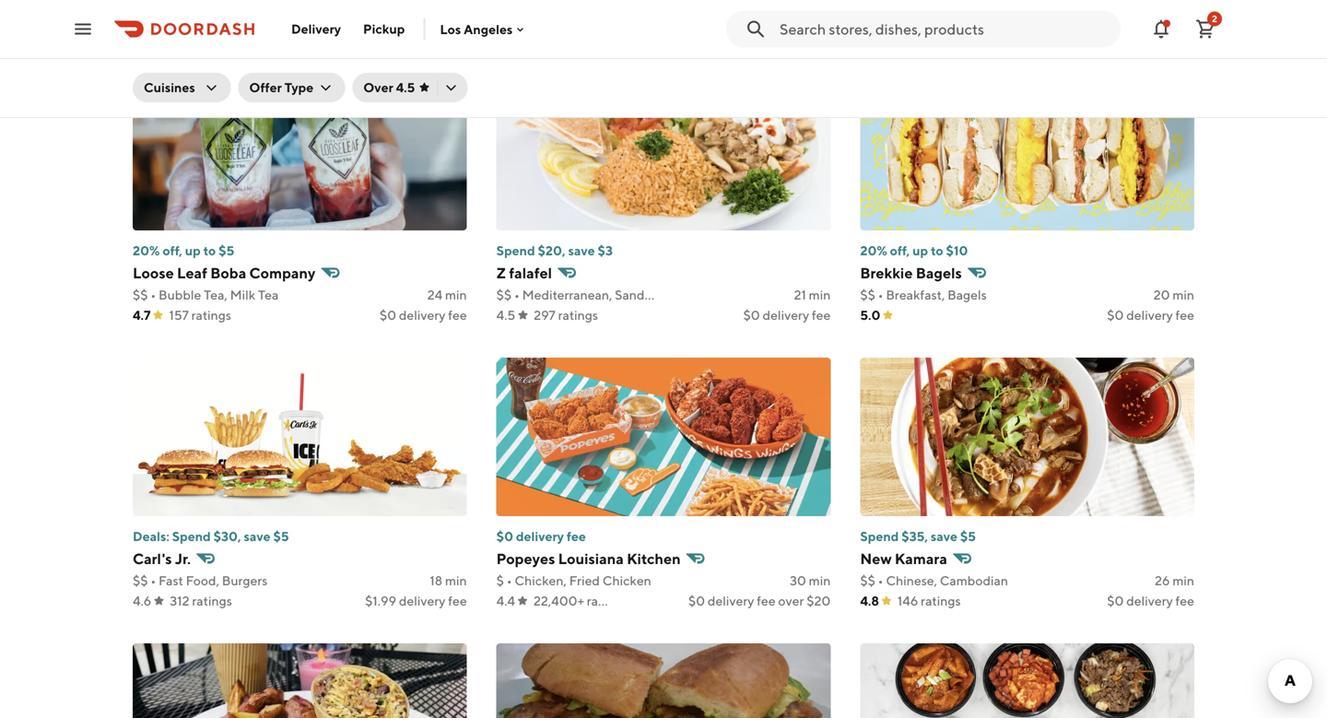 Task type: locate. For each thing, give the bounding box(es) containing it.
22,400+
[[534, 593, 584, 609]]

157 ratings
[[169, 307, 231, 323]]

leaf
[[177, 264, 207, 282]]

$ for $ • breakfast, burgers
[[861, 1, 868, 17]]

spend up jr.
[[172, 529, 211, 544]]

$$ • breakfast, bagels
[[861, 287, 987, 302]]

off, up "loose"
[[163, 243, 182, 258]]

4.8 for 146 ratings
[[861, 593, 880, 609]]

delivery up over 4.5 button
[[399, 22, 446, 37]]

1 horizontal spatial 20%
[[861, 243, 888, 258]]

$5 up cambodian
[[961, 529, 976, 544]]

spend up z falafel
[[497, 243, 535, 258]]

up
[[185, 243, 201, 258], [913, 243, 929, 258]]

sandwiches
[[615, 287, 685, 302]]

tea
[[258, 287, 279, 302]]

fee down the 32 min
[[812, 22, 831, 37]]

fee down 18 min
[[448, 593, 467, 609]]

2 to from the left
[[931, 243, 944, 258]]

$0 delivery fee down 21
[[744, 307, 831, 323]]

min for popeyes louisiana kitchen
[[809, 573, 831, 588]]

1 horizontal spatial 4.8
[[497, 22, 516, 37]]

boba
[[210, 264, 246, 282]]

offer type
[[249, 80, 314, 95]]

2 $1.99 delivery fee from the top
[[365, 593, 467, 609]]

breakfast
[[205, 1, 261, 17]]

min right 26
[[1173, 573, 1195, 588]]

min right 24
[[445, 287, 467, 302]]

18
[[430, 573, 443, 588]]

min right 18
[[445, 573, 467, 588]]

burgers
[[940, 1, 986, 17], [222, 573, 268, 588]]

$$ • chinese, cambodian
[[861, 573, 1009, 588]]

146
[[898, 593, 919, 609]]

20% up brekkie
[[861, 243, 888, 258]]

ratings right 13,300+
[[948, 22, 988, 37]]

1 up from the left
[[185, 243, 201, 258]]

$0.99 delivery fee
[[1089, 22, 1195, 37]]

delivery down 23 in the right top of the page
[[1127, 22, 1173, 37]]

cambodian
[[940, 573, 1009, 588]]

4.8 for $0 delivery fee
[[497, 22, 516, 37]]

delivery down 24
[[399, 307, 446, 323]]

ratings down mediterranean,
[[558, 307, 598, 323]]

fried
[[569, 573, 600, 588]]

ratings for new kamara
[[921, 593, 961, 609]]

$$ for z falafel
[[497, 287, 512, 302]]

fee left 1 items, open order cart icon
[[1176, 22, 1195, 37]]

1 vertical spatial 4.5
[[396, 80, 415, 95]]

1 vertical spatial $
[[497, 573, 504, 588]]

20%
[[133, 243, 160, 258], [861, 243, 888, 258]]

fee down 24 min
[[448, 307, 467, 323]]

2 horizontal spatial spend
[[861, 529, 899, 544]]

$0 for popeyes louisiana kitchen
[[689, 593, 705, 609]]

• left fast
[[151, 573, 156, 588]]

20% for loose leaf boba company
[[133, 243, 160, 258]]

4.5
[[861, 22, 880, 37], [396, 80, 415, 95], [497, 307, 516, 323]]

delivery down 21
[[763, 307, 810, 323]]

to
[[203, 243, 216, 258], [931, 243, 944, 258]]

fee down 21 min
[[812, 307, 831, 323]]

4.5 right over
[[396, 80, 415, 95]]

• down new
[[878, 573, 884, 588]]

2 button
[[1188, 11, 1224, 47]]

$5 right $30,
[[273, 529, 289, 544]]

ratings for loose leaf boba company
[[191, 307, 231, 323]]

ratings down $$ • chinese, cambodian
[[921, 593, 961, 609]]

$1.99 for 189 ratings
[[365, 22, 397, 37]]

$1.99 delivery fee down 18
[[365, 593, 467, 609]]

0 vertical spatial $
[[861, 1, 868, 17]]

1 vertical spatial $1.99
[[365, 593, 397, 609]]

20 min
[[1154, 287, 1195, 302]]

up up leaf
[[185, 243, 201, 258]]

burgers up store search: begin typing to search for stores available on doordash "text box"
[[940, 1, 986, 17]]

2 horizontal spatial save
[[931, 529, 958, 544]]

4.8 right los
[[497, 22, 516, 37]]

1 vertical spatial $1.99 delivery fee
[[365, 593, 467, 609]]

0 horizontal spatial 4.8
[[133, 22, 152, 37]]

312 ratings
[[170, 593, 232, 609]]

$1.99 delivery fee
[[365, 22, 467, 37], [365, 593, 467, 609]]

23
[[1156, 1, 1171, 17]]

$30,
[[214, 529, 241, 544]]

• left coffee,
[[151, 1, 156, 17]]

offer
[[249, 80, 282, 95]]

min for carl's jr.
[[445, 573, 467, 588]]

4.5 inside button
[[396, 80, 415, 95]]

breakfast,
[[879, 1, 938, 17], [886, 287, 945, 302]]

fee left over on the right bottom of the page
[[757, 593, 776, 609]]

delivery down 32
[[763, 22, 810, 37]]

$5
[[219, 243, 234, 258], [273, 529, 289, 544], [961, 529, 976, 544]]

4.8 left 189
[[133, 22, 152, 37]]

1 horizontal spatial up
[[913, 243, 929, 258]]

2 horizontal spatial 4.8
[[861, 593, 880, 609]]

1 horizontal spatial save
[[568, 243, 595, 258]]

$0 delivery fee down 26
[[1108, 593, 1195, 609]]

$1.99 delivery fee for 312 ratings
[[365, 593, 467, 609]]

open menu image
[[72, 18, 94, 40]]

$0 delivery fee
[[744, 22, 831, 37], [380, 307, 467, 323], [744, 307, 831, 323], [1108, 307, 1195, 323], [497, 529, 586, 544], [1108, 593, 1195, 609]]

spend up new
[[861, 529, 899, 544]]

ratings for z falafel
[[558, 307, 598, 323]]

$0 delivery fee for new kamara
[[1108, 593, 1195, 609]]

1 items, open order cart image
[[1195, 18, 1217, 40]]

min right 21
[[809, 287, 831, 302]]

fee for 157 ratings
[[448, 307, 467, 323]]

fee down 26 min
[[1176, 593, 1195, 609]]

delivery left over on the right bottom of the page
[[708, 593, 755, 609]]

4.8 left 146
[[861, 593, 880, 609]]

min
[[809, 1, 831, 17], [1173, 1, 1195, 17], [445, 287, 467, 302], [809, 287, 831, 302], [1173, 287, 1195, 302], [445, 573, 467, 588], [809, 573, 831, 588], [1173, 573, 1195, 588]]

2 up from the left
[[913, 243, 929, 258]]

delivery for 22,400+ ratings
[[708, 593, 755, 609]]

$$ up 4.6
[[133, 573, 148, 588]]

32
[[792, 1, 807, 17]]

save right $30,
[[244, 529, 271, 544]]

$0 for brekkie bagels
[[1108, 307, 1124, 323]]

$ up 4.4
[[497, 573, 504, 588]]

0 horizontal spatial to
[[203, 243, 216, 258]]

• down brekkie
[[878, 287, 884, 302]]

5.0
[[861, 307, 881, 323]]

0 horizontal spatial spend
[[172, 529, 211, 544]]

• down z falafel
[[514, 287, 520, 302]]

off, up 'brekkie bagels'
[[890, 243, 910, 258]]

$1.99
[[365, 22, 397, 37], [365, 593, 397, 609]]

1 horizontal spatial $5
[[273, 529, 289, 544]]

1 horizontal spatial 4.5
[[497, 307, 516, 323]]

fee for 189 ratings
[[448, 22, 467, 37]]

1 vertical spatial burgers
[[222, 573, 268, 588]]

20% for brekkie bagels
[[861, 243, 888, 258]]

save
[[568, 243, 595, 258], [244, 529, 271, 544], [931, 529, 958, 544]]

32 min
[[792, 1, 831, 17]]

0 horizontal spatial burgers
[[222, 573, 268, 588]]

spend for z
[[497, 243, 535, 258]]

$$ up 4.7
[[133, 287, 148, 302]]

min for brekkie bagels
[[1173, 287, 1195, 302]]

$5 up boba
[[219, 243, 234, 258]]

0 vertical spatial $1.99
[[365, 22, 397, 37]]

save left $3
[[568, 243, 595, 258]]

fee right pickup button
[[448, 22, 467, 37]]

ratings down chicken
[[587, 593, 627, 609]]

$$ • fast food, burgers
[[133, 573, 268, 588]]

2 $1.99 from the top
[[365, 593, 397, 609]]

2 off, from the left
[[890, 243, 910, 258]]

1 $1.99 delivery fee from the top
[[365, 22, 467, 37]]

0 vertical spatial breakfast,
[[879, 1, 938, 17]]

up for bagels
[[913, 243, 929, 258]]

$$ for brekkie bagels
[[861, 287, 876, 302]]

13,300+
[[898, 22, 946, 37]]

• for new kamara
[[878, 573, 884, 588]]

2
[[1213, 13, 1218, 24]]

1 to from the left
[[203, 243, 216, 258]]

burgers right food,
[[222, 573, 268, 588]]

0 horizontal spatial up
[[185, 243, 201, 258]]

milk
[[230, 287, 256, 302]]

delivery down "20"
[[1127, 307, 1173, 323]]

1 $1.99 from the top
[[365, 22, 397, 37]]

1 horizontal spatial to
[[931, 243, 944, 258]]

bagels down $10 on the top of the page
[[948, 287, 987, 302]]

4.5 left 297
[[497, 307, 516, 323]]

$0 delivery fee down "20"
[[1108, 307, 1195, 323]]

$0 for new kamara
[[1108, 593, 1124, 609]]

1 off, from the left
[[163, 243, 182, 258]]

to up loose leaf boba company
[[203, 243, 216, 258]]

1 vertical spatial breakfast,
[[886, 287, 945, 302]]

• for loose leaf boba company
[[151, 287, 156, 302]]

coffee,
[[159, 1, 202, 17]]

$$ • mediterranean, sandwiches
[[497, 287, 685, 302]]

min up $20
[[809, 573, 831, 588]]

bagels up $$ • breakfast, bagels
[[916, 264, 962, 282]]

0 horizontal spatial 20%
[[133, 243, 160, 258]]

delivery for 312 ratings
[[399, 593, 446, 609]]

pickup
[[363, 21, 405, 36]]

$$ down z
[[497, 287, 512, 302]]

26
[[1155, 573, 1171, 588]]

cuisines
[[144, 80, 195, 95]]

save for new kamara
[[931, 529, 958, 544]]

0 vertical spatial $1.99 delivery fee
[[365, 22, 467, 37]]

22,400+ ratings
[[534, 593, 627, 609]]

0 horizontal spatial $
[[497, 573, 504, 588]]

$$ up 5.0
[[861, 287, 876, 302]]

23 min
[[1156, 1, 1195, 17]]

1 horizontal spatial $
[[861, 1, 868, 17]]

2 vertical spatial 4.5
[[497, 307, 516, 323]]

20% up "loose"
[[133, 243, 160, 258]]

$0 delivery fee down 24
[[380, 307, 467, 323]]

min right "20"
[[1173, 287, 1195, 302]]

ratings down food,
[[192, 593, 232, 609]]

new kamara
[[861, 550, 948, 567]]

los angeles
[[440, 21, 513, 37]]

deals: spend $30, save $5
[[133, 529, 289, 544]]

delivery for 297 ratings
[[763, 307, 810, 323]]

breakfast, down 'brekkie bagels'
[[886, 287, 945, 302]]

$ for $ • chicken, fried chicken
[[497, 573, 504, 588]]

kamara
[[895, 550, 948, 567]]

min for loose leaf boba company
[[445, 287, 467, 302]]

ratings
[[193, 22, 233, 37], [948, 22, 988, 37], [191, 307, 231, 323], [558, 307, 598, 323], [192, 593, 232, 609], [587, 593, 627, 609], [921, 593, 961, 609]]

ratings down $$ • coffee, breakfast
[[193, 22, 233, 37]]

$0 delivery fee down 32
[[744, 22, 831, 37]]

4.8
[[133, 22, 152, 37], [497, 22, 516, 37], [861, 593, 880, 609]]

0 horizontal spatial 4.5
[[396, 80, 415, 95]]

min right 23 in the right top of the page
[[1173, 1, 1195, 17]]

• right the 32 min
[[871, 1, 876, 17]]

$0 delivery fee for z falafel
[[744, 307, 831, 323]]

fee for 22,400+ ratings
[[757, 593, 776, 609]]

ratings for popeyes louisiana kitchen
[[587, 593, 627, 609]]

company
[[249, 264, 316, 282]]

0 vertical spatial 4.5
[[861, 22, 880, 37]]

$$ down new
[[861, 573, 876, 588]]

delivery down 26
[[1127, 593, 1173, 609]]

1 horizontal spatial spend
[[497, 243, 535, 258]]

0 horizontal spatial off,
[[163, 243, 182, 258]]

tea,
[[204, 287, 228, 302]]

• down "loose"
[[151, 287, 156, 302]]

$ right the 32 min
[[861, 1, 868, 17]]

$0.99
[[1089, 22, 1124, 37]]

1 horizontal spatial off,
[[890, 243, 910, 258]]

to for leaf
[[203, 243, 216, 258]]

21 min
[[794, 287, 831, 302]]

fee
[[448, 22, 467, 37], [812, 22, 831, 37], [1176, 22, 1195, 37], [448, 307, 467, 323], [812, 307, 831, 323], [1176, 307, 1195, 323], [567, 529, 586, 544], [448, 593, 467, 609], [757, 593, 776, 609], [1176, 593, 1195, 609]]

$1.99 delivery fee up over 4.5 button
[[365, 22, 467, 37]]

delivery down 18
[[399, 593, 446, 609]]

save right the $35,
[[931, 529, 958, 544]]

• up 4.4
[[507, 573, 512, 588]]

$0 delivery fee for brekkie bagels
[[1108, 307, 1195, 323]]

$0
[[744, 22, 760, 37], [380, 307, 397, 323], [744, 307, 760, 323], [1108, 307, 1124, 323], [497, 529, 514, 544], [689, 593, 705, 609], [1108, 593, 1124, 609]]

$
[[861, 1, 868, 17], [497, 573, 504, 588]]

brekkie
[[861, 264, 913, 282]]

to left $10 on the top of the page
[[931, 243, 944, 258]]

4.5 left 13,300+
[[861, 22, 880, 37]]

2 horizontal spatial 4.5
[[861, 22, 880, 37]]

off,
[[163, 243, 182, 258], [890, 243, 910, 258]]

breakfast, up 13,300+
[[879, 1, 938, 17]]

•
[[151, 1, 156, 17], [871, 1, 876, 17], [151, 287, 156, 302], [514, 287, 520, 302], [878, 287, 884, 302], [151, 573, 156, 588], [507, 573, 512, 588], [878, 573, 884, 588]]

1 20% from the left
[[133, 243, 160, 258]]

0 vertical spatial burgers
[[940, 1, 986, 17]]

ratings down tea,
[[191, 307, 231, 323]]

$0 delivery fee up popeyes
[[497, 529, 586, 544]]

up up 'brekkie bagels'
[[913, 243, 929, 258]]

breakfast, for burgers
[[879, 1, 938, 17]]

fee up popeyes louisiana kitchen
[[567, 529, 586, 544]]

2 20% from the left
[[861, 243, 888, 258]]

0 horizontal spatial $5
[[219, 243, 234, 258]]



Task type: describe. For each thing, give the bounding box(es) containing it.
4.6
[[133, 593, 151, 609]]

spend $35, save $5
[[861, 529, 976, 544]]

z falafel
[[497, 264, 552, 282]]

$$ for carl's jr.
[[133, 573, 148, 588]]

• for z falafel
[[514, 287, 520, 302]]

fee for 13,300+ ratings
[[1176, 22, 1195, 37]]

1 horizontal spatial burgers
[[940, 1, 986, 17]]

loose leaf boba company
[[133, 264, 316, 282]]

fee down 20 min
[[1176, 307, 1195, 323]]

spend for new
[[861, 529, 899, 544]]

$0 for loose leaf boba company
[[380, 307, 397, 323]]

fee for 312 ratings
[[448, 593, 467, 609]]

24
[[428, 287, 443, 302]]

24 min
[[428, 287, 467, 302]]

30
[[790, 573, 807, 588]]

4.8 for 189 ratings
[[133, 22, 152, 37]]

4.7
[[133, 307, 151, 323]]

• for brekkie bagels
[[878, 287, 884, 302]]

notification bell image
[[1151, 18, 1173, 40]]

$ • chicken, fried chicken
[[497, 573, 652, 588]]

min for z falafel
[[809, 287, 831, 302]]

2 horizontal spatial $5
[[961, 529, 976, 544]]

delivery for 189 ratings
[[399, 22, 446, 37]]

Store search: begin typing to search for stores available on DoorDash text field
[[780, 19, 1110, 39]]

$$ • coffee, breakfast
[[133, 1, 261, 17]]

20% off, up to $10
[[861, 243, 969, 258]]

over
[[364, 80, 393, 95]]

30 min
[[790, 573, 831, 588]]

delivery for 146 ratings
[[1127, 593, 1173, 609]]

$35,
[[902, 529, 928, 544]]

$1.99 for 312 ratings
[[365, 593, 397, 609]]

0 vertical spatial bagels
[[916, 264, 962, 282]]

offer type button
[[238, 73, 345, 102]]

$5 for leaf
[[219, 243, 234, 258]]

cuisines button
[[133, 73, 231, 102]]

0 horizontal spatial save
[[244, 529, 271, 544]]

off, for brekkie
[[890, 243, 910, 258]]

delivery up popeyes
[[516, 529, 564, 544]]

189 ratings
[[170, 22, 233, 37]]

popeyes
[[497, 550, 555, 567]]

ratings for carl's jr.
[[192, 593, 232, 609]]

13,300+ ratings
[[898, 22, 988, 37]]

4.4
[[497, 593, 515, 609]]

bubble
[[159, 287, 201, 302]]

4.5 for 297 ratings
[[497, 307, 516, 323]]

$3
[[598, 243, 613, 258]]

• for carl's jr.
[[151, 573, 156, 588]]

off, for loose
[[163, 243, 182, 258]]

new
[[861, 550, 892, 567]]

save for z falafel
[[568, 243, 595, 258]]

brekkie bagels
[[861, 264, 962, 282]]

up for leaf
[[185, 243, 201, 258]]

312
[[170, 593, 190, 609]]

delivery button
[[280, 14, 352, 44]]

• for popeyes louisiana kitchen
[[507, 573, 512, 588]]

jr.
[[175, 550, 191, 567]]

los
[[440, 21, 461, 37]]

z
[[497, 264, 506, 282]]

$1.99 delivery fee for 189 ratings
[[365, 22, 467, 37]]

over 4.5 button
[[352, 73, 468, 102]]

delivery for 13,300+ ratings
[[1127, 22, 1173, 37]]

delivery for 157 ratings
[[399, 307, 446, 323]]

$0 delivery fee over $20
[[689, 593, 831, 609]]

$0 delivery fee for loose leaf boba company
[[380, 307, 467, 323]]

loose
[[133, 264, 174, 282]]

$10
[[946, 243, 969, 258]]

$20,
[[538, 243, 566, 258]]

1 vertical spatial bagels
[[948, 287, 987, 302]]

20
[[1154, 287, 1171, 302]]

chicken,
[[515, 573, 567, 588]]

popeyes louisiana kitchen
[[497, 550, 681, 567]]

$$ left coffee,
[[133, 1, 148, 17]]

189
[[170, 22, 191, 37]]

$$ for new kamara
[[861, 573, 876, 588]]

pickup button
[[352, 14, 416, 44]]

fee for 297 ratings
[[812, 307, 831, 323]]

falafel
[[509, 264, 552, 282]]

spend $20, save $3
[[497, 243, 613, 258]]

angeles
[[464, 21, 513, 37]]

mediterranean,
[[522, 287, 613, 302]]

20% off, up to $5
[[133, 243, 234, 258]]

type
[[285, 80, 314, 95]]

food,
[[186, 573, 219, 588]]

kitchen
[[627, 550, 681, 567]]

delivery
[[291, 21, 341, 36]]

$5 for jr.
[[273, 529, 289, 544]]

over
[[779, 593, 804, 609]]

to for bagels
[[931, 243, 944, 258]]

21
[[794, 287, 807, 302]]

min right 32
[[809, 1, 831, 17]]

$$ • bubble tea, milk tea
[[133, 287, 279, 302]]

$ • breakfast, burgers
[[861, 1, 986, 17]]

louisiana
[[558, 550, 624, 567]]

fee for 146 ratings
[[1176, 593, 1195, 609]]

breakfast, for bagels
[[886, 287, 945, 302]]

min for new kamara
[[1173, 573, 1195, 588]]

$20
[[807, 593, 831, 609]]

$$ for loose leaf boba company
[[133, 287, 148, 302]]

carl's jr.
[[133, 550, 191, 567]]

4.5 for 13,300+ ratings
[[861, 22, 880, 37]]

fast
[[159, 573, 183, 588]]

157
[[169, 307, 189, 323]]

$0 for z falafel
[[744, 307, 760, 323]]

18 min
[[430, 573, 467, 588]]

los angeles button
[[440, 21, 528, 37]]

26 min
[[1155, 573, 1195, 588]]

chinese,
[[886, 573, 938, 588]]

over 4.5
[[364, 80, 415, 95]]

146 ratings
[[898, 593, 961, 609]]



Task type: vqa. For each thing, say whether or not it's contained in the screenshot.
290 people ordered
no



